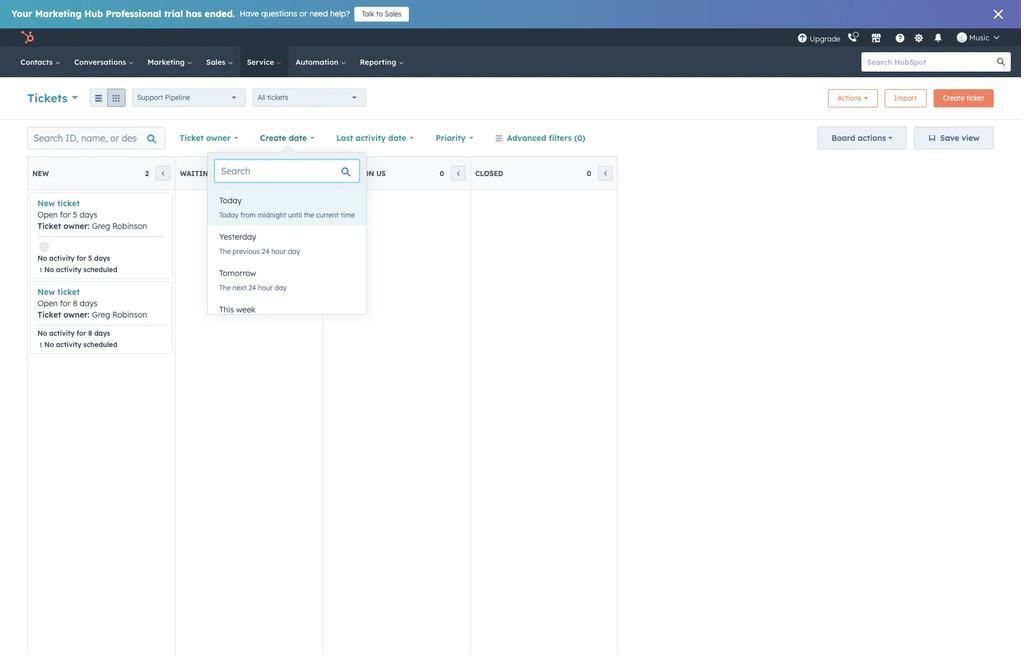 Task type: vqa. For each thing, say whether or not it's contained in the screenshot.
YOUR PREFERENCES element
no



Task type: locate. For each thing, give the bounding box(es) containing it.
owner up 'no activity for 5 days' at left top
[[64, 221, 88, 231]]

sales left service
[[206, 57, 228, 66]]

for up 'no activity for 5 days' at left top
[[60, 210, 71, 220]]

tickets banner
[[27, 86, 994, 108]]

0 vertical spatial new ticket link
[[37, 198, 80, 209]]

5 down new ticket open for 5 days ticket owner : greg robinson
[[88, 254, 92, 262]]

0 vertical spatial owner
[[206, 133, 231, 143]]

date up search search field
[[289, 133, 307, 143]]

hour up tomorrow button
[[272, 247, 286, 256]]

day inside yesterday the previous 24 hour day
[[288, 247, 300, 256]]

0 for closed
[[587, 169, 591, 178]]

0 vertical spatial new
[[32, 169, 49, 178]]

the for yesterday
[[219, 247, 231, 256]]

ticket inside new ticket open for 5 days ticket owner : greg robinson
[[37, 221, 61, 231]]

ticket owner button
[[172, 127, 246, 149]]

trial
[[164, 8, 183, 19]]

the
[[219, 247, 231, 256], [219, 284, 231, 292]]

0 horizontal spatial 0
[[440, 169, 444, 178]]

group
[[90, 89, 125, 107]]

help button
[[891, 28, 910, 47]]

5 inside new ticket open for 5 days ticket owner : greg robinson
[[73, 210, 77, 220]]

waiting for waiting on us
[[328, 169, 361, 178]]

1 the from the top
[[219, 247, 231, 256]]

2 new ticket link from the top
[[37, 287, 80, 297]]

on left us
[[363, 169, 374, 178]]

ticket
[[967, 94, 985, 102], [57, 198, 80, 209], [57, 287, 80, 297]]

24 right the next
[[249, 284, 256, 292]]

1 horizontal spatial sales
[[385, 10, 402, 18]]

owner up the waiting on contact
[[206, 133, 231, 143]]

menu
[[796, 28, 1008, 47]]

2 vertical spatial new
[[37, 287, 55, 297]]

no activity scheduled down 'no activity for 5 days' at left top
[[44, 265, 117, 274]]

2 vertical spatial ticket
[[57, 287, 80, 297]]

robinson inside new ticket open for 8 days ticket owner : greg robinson
[[112, 310, 147, 320]]

days down new ticket open for 8 days ticket owner : greg robinson
[[94, 329, 110, 337]]

days up 'no activity for 5 days' at left top
[[80, 210, 97, 220]]

0 vertical spatial ticket
[[967, 94, 985, 102]]

1 date from the left
[[289, 133, 307, 143]]

1 vertical spatial 24
[[249, 284, 256, 292]]

date inside popup button
[[388, 133, 406, 143]]

1 vertical spatial 8
[[88, 329, 92, 337]]

list box
[[208, 189, 367, 335]]

ticket down support pipeline popup button
[[180, 133, 204, 143]]

us
[[376, 169, 386, 178]]

automation
[[296, 57, 341, 66]]

save view button
[[914, 127, 994, 149]]

8
[[73, 298, 77, 309], [88, 329, 92, 337]]

Search HubSpot search field
[[862, 52, 1001, 72]]

no activity for 5 days
[[37, 254, 110, 262]]

advanced filters (0)
[[507, 133, 586, 143]]

today up the from
[[219, 195, 242, 206]]

1 horizontal spatial 0
[[587, 169, 591, 178]]

new ticket open for 8 days ticket owner : greg robinson
[[37, 287, 147, 320]]

open inside new ticket open for 5 days ticket owner : greg robinson
[[37, 210, 58, 220]]

0 horizontal spatial 5
[[73, 210, 77, 220]]

days up no activity for 8 days
[[80, 298, 98, 309]]

waiting down last
[[328, 169, 361, 178]]

current
[[316, 211, 339, 219]]

: inside new ticket open for 5 days ticket owner : greg robinson
[[88, 221, 90, 231]]

2 open from the top
[[37, 298, 58, 309]]

0 vertical spatial ticket
[[180, 133, 204, 143]]

24
[[262, 247, 270, 256], [249, 284, 256, 292]]

0 vertical spatial sales
[[385, 10, 402, 18]]

on left contact
[[216, 169, 227, 178]]

no activity scheduled
[[44, 265, 117, 274], [44, 340, 117, 349]]

: up no activity for 8 days
[[88, 310, 90, 320]]

robinson inside new ticket open for 5 days ticket owner : greg robinson
[[112, 221, 147, 231]]

service
[[247, 57, 276, 66]]

waiting for waiting on contact
[[180, 169, 214, 178]]

1 vertical spatial day
[[275, 284, 287, 292]]

0 vertical spatial today
[[219, 195, 242, 206]]

0 vertical spatial :
[[88, 221, 90, 231]]

1 vertical spatial ticket
[[37, 221, 61, 231]]

ticket for new ticket open for 8 days ticket owner : greg robinson
[[37, 310, 61, 320]]

ticket down 'no activity for 5 days' at left top
[[57, 287, 80, 297]]

0 vertical spatial day
[[288, 247, 300, 256]]

create inside create date dropdown button
[[260, 133, 287, 143]]

0 horizontal spatial 24
[[249, 284, 256, 292]]

1 vertical spatial no activity scheduled
[[44, 340, 117, 349]]

ticket inside popup button
[[180, 133, 204, 143]]

1 horizontal spatial on
[[363, 169, 374, 178]]

open up no activity for 8 days
[[37, 298, 58, 309]]

the inside yesterday the previous 24 hour day
[[219, 247, 231, 256]]

new ticket link for 8 days
[[37, 287, 80, 297]]

the down yesterday
[[219, 247, 231, 256]]

1 open from the top
[[37, 210, 58, 220]]

open
[[37, 210, 58, 220], [37, 298, 58, 309]]

scheduled
[[83, 265, 117, 274], [83, 340, 117, 349]]

help image
[[895, 34, 906, 44]]

waiting on contact
[[180, 169, 262, 178]]

ticket inside new ticket open for 8 days ticket owner : greg robinson
[[37, 310, 61, 320]]

search image
[[998, 58, 1006, 66]]

activity right last
[[356, 133, 386, 143]]

1 vertical spatial sales
[[206, 57, 228, 66]]

talk to sales button
[[355, 7, 409, 22]]

0 horizontal spatial date
[[289, 133, 307, 143]]

have
[[240, 9, 259, 19]]

tomorrow the next 24 hour day
[[219, 268, 287, 292]]

hubspot image
[[20, 31, 34, 44]]

open inside new ticket open for 8 days ticket owner : greg robinson
[[37, 298, 58, 309]]

day inside tomorrow the next 24 hour day
[[275, 284, 287, 292]]

1 vertical spatial scheduled
[[83, 340, 117, 349]]

days down new ticket open for 5 days ticket owner : greg robinson
[[94, 254, 110, 262]]

waiting
[[180, 169, 214, 178], [328, 169, 361, 178]]

24 inside tomorrow the next 24 hour day
[[249, 284, 256, 292]]

0 vertical spatial no activity scheduled
[[44, 265, 117, 274]]

ticket up view
[[967, 94, 985, 102]]

on
[[216, 169, 227, 178], [363, 169, 374, 178]]

0 horizontal spatial create
[[260, 133, 287, 143]]

create up save view button
[[944, 94, 965, 102]]

1 vertical spatial hour
[[258, 284, 273, 292]]

1 vertical spatial the
[[219, 284, 231, 292]]

the left the next
[[219, 284, 231, 292]]

new ticket link
[[37, 198, 80, 209], [37, 287, 80, 297]]

today left the from
[[219, 211, 239, 219]]

no activity scheduled for 5
[[44, 265, 117, 274]]

0 vertical spatial 24
[[262, 247, 270, 256]]

: for 8
[[88, 310, 90, 320]]

today today from midnight until the current time
[[219, 195, 355, 219]]

1 vertical spatial :
[[88, 310, 90, 320]]

save view
[[941, 133, 980, 143]]

owner inside new ticket open for 8 days ticket owner : greg robinson
[[64, 310, 88, 320]]

marketing left hub
[[35, 8, 82, 19]]

2 0 from the left
[[587, 169, 591, 178]]

0 horizontal spatial on
[[216, 169, 227, 178]]

reporting
[[360, 57, 399, 66]]

activity
[[356, 133, 386, 143], [49, 254, 75, 262], [56, 265, 81, 274], [49, 329, 75, 337], [56, 340, 81, 349]]

0 vertical spatial the
[[219, 247, 231, 256]]

yesterday button
[[208, 226, 367, 248]]

1 vertical spatial create
[[260, 133, 287, 143]]

5
[[73, 210, 77, 220], [88, 254, 92, 262]]

1 no activity scheduled from the top
[[44, 265, 117, 274]]

scheduled down no activity for 8 days
[[83, 340, 117, 349]]

0 vertical spatial open
[[37, 210, 58, 220]]

1 0 from the left
[[440, 169, 444, 178]]

1 horizontal spatial 24
[[262, 247, 270, 256]]

ticket for new ticket open for 5 days ticket owner : greg robinson
[[57, 198, 80, 209]]

date right last
[[388, 133, 406, 143]]

greg up 'no activity for 5 days' at left top
[[92, 221, 110, 231]]

: up 'no activity for 5 days' at left top
[[88, 221, 90, 231]]

2 vertical spatial ticket
[[37, 310, 61, 320]]

1 horizontal spatial date
[[388, 133, 406, 143]]

this
[[219, 305, 234, 315]]

marketing up support pipeline
[[148, 57, 187, 66]]

0 vertical spatial 8
[[73, 298, 77, 309]]

for up no activity for 8 days
[[60, 298, 71, 309]]

date
[[289, 133, 307, 143], [388, 133, 406, 143]]

sales inside talk to sales button
[[385, 10, 402, 18]]

0 vertical spatial hour
[[272, 247, 286, 256]]

from
[[241, 211, 256, 219]]

on for us
[[363, 169, 374, 178]]

1 vertical spatial new
[[37, 198, 55, 209]]

0 vertical spatial scheduled
[[83, 265, 117, 274]]

0 horizontal spatial waiting
[[180, 169, 214, 178]]

2 the from the top
[[219, 284, 231, 292]]

hour inside tomorrow the next 24 hour day
[[258, 284, 273, 292]]

for inside new ticket open for 8 days ticket owner : greg robinson
[[60, 298, 71, 309]]

2 greg from the top
[[92, 310, 110, 320]]

2 on from the left
[[363, 169, 374, 178]]

2 date from the left
[[388, 133, 406, 143]]

8 up no activity for 8 days
[[73, 298, 77, 309]]

hour right the next
[[258, 284, 273, 292]]

ticket inside new ticket open for 5 days ticket owner : greg robinson
[[57, 198, 80, 209]]

5 up 'no activity for 5 days' at left top
[[73, 210, 77, 220]]

new inside new ticket open for 5 days ticket owner : greg robinson
[[37, 198, 55, 209]]

1 new ticket link from the top
[[37, 198, 80, 209]]

upgrade image
[[798, 33, 808, 43]]

create for create ticket
[[944, 94, 965, 102]]

2 vertical spatial owner
[[64, 310, 88, 320]]

activity down no activity for 8 days
[[56, 340, 81, 349]]

notifications image
[[933, 34, 944, 44]]

scheduled for 8
[[83, 340, 117, 349]]

1 horizontal spatial 5
[[88, 254, 92, 262]]

marketing
[[35, 8, 82, 19], [148, 57, 187, 66]]

ticket up 'no activity for 5 days' at left top
[[37, 221, 61, 231]]

1 vertical spatial open
[[37, 298, 58, 309]]

owner
[[206, 133, 231, 143], [64, 221, 88, 231], [64, 310, 88, 320]]

1 vertical spatial greg
[[92, 310, 110, 320]]

robinson
[[112, 221, 147, 231], [112, 310, 147, 320]]

greg up no activity for 8 days
[[92, 310, 110, 320]]

day up this week button
[[275, 284, 287, 292]]

0 horizontal spatial sales
[[206, 57, 228, 66]]

1 scheduled from the top
[[83, 265, 117, 274]]

hour
[[272, 247, 286, 256], [258, 284, 273, 292]]

1 vertical spatial 5
[[88, 254, 92, 262]]

greg inside new ticket open for 8 days ticket owner : greg robinson
[[92, 310, 110, 320]]

closed
[[476, 169, 504, 178]]

0 vertical spatial robinson
[[112, 221, 147, 231]]

ticket inside button
[[967, 94, 985, 102]]

create up search search field
[[260, 133, 287, 143]]

the inside tomorrow the next 24 hour day
[[219, 284, 231, 292]]

create
[[944, 94, 965, 102], [260, 133, 287, 143]]

greg inside new ticket open for 5 days ticket owner : greg robinson
[[92, 221, 110, 231]]

1 : from the top
[[88, 221, 90, 231]]

automation link
[[289, 47, 353, 77]]

24 right previous
[[262, 247, 270, 256]]

owner inside new ticket open for 5 days ticket owner : greg robinson
[[64, 221, 88, 231]]

open up 'no activity for 5 days' at left top
[[37, 210, 58, 220]]

8 down new ticket open for 8 days ticket owner : greg robinson
[[88, 329, 92, 337]]

: inside new ticket open for 8 days ticket owner : greg robinson
[[88, 310, 90, 320]]

0 vertical spatial create
[[944, 94, 965, 102]]

1 vertical spatial marketing
[[148, 57, 187, 66]]

ticket inside new ticket open for 8 days ticket owner : greg robinson
[[57, 287, 80, 297]]

1 vertical spatial robinson
[[112, 310, 147, 320]]

1 greg from the top
[[92, 221, 110, 231]]

no activity scheduled down no activity for 8 days
[[44, 340, 117, 349]]

days
[[80, 210, 97, 220], [94, 254, 110, 262], [80, 298, 98, 309], [94, 329, 110, 337]]

new
[[32, 169, 49, 178], [37, 198, 55, 209], [37, 287, 55, 297]]

1 vertical spatial owner
[[64, 221, 88, 231]]

scheduled down 'no activity for 5 days' at left top
[[83, 265, 117, 274]]

today
[[219, 195, 242, 206], [219, 211, 239, 219]]

new for new ticket open for 5 days ticket owner : greg robinson
[[37, 198, 55, 209]]

day up tomorrow button
[[288, 247, 300, 256]]

greg
[[92, 221, 110, 231], [92, 310, 110, 320]]

all
[[258, 93, 265, 102]]

create inside create ticket button
[[944, 94, 965, 102]]

hour inside yesterday the previous 24 hour day
[[272, 247, 286, 256]]

1 robinson from the top
[[112, 221, 147, 231]]

new inside new ticket open for 8 days ticket owner : greg robinson
[[37, 287, 55, 297]]

sales right to
[[385, 10, 402, 18]]

: for 5
[[88, 221, 90, 231]]

calling icon button
[[843, 30, 862, 45]]

contacts link
[[14, 47, 67, 77]]

1 horizontal spatial day
[[288, 247, 300, 256]]

tomorrow button
[[208, 262, 367, 285]]

2 no activity scheduled from the top
[[44, 340, 117, 349]]

0
[[440, 169, 444, 178], [587, 169, 591, 178]]

1 vertical spatial new ticket link
[[37, 287, 80, 297]]

talk to sales
[[362, 10, 402, 18]]

1 today from the top
[[219, 195, 242, 206]]

ticket up no activity for 8 days
[[37, 310, 61, 320]]

2 waiting from the left
[[328, 169, 361, 178]]

for
[[60, 210, 71, 220], [77, 254, 86, 262], [60, 298, 71, 309], [77, 329, 86, 337]]

0 horizontal spatial day
[[275, 284, 287, 292]]

1 vertical spatial today
[[219, 211, 239, 219]]

24 inside yesterday the previous 24 hour day
[[262, 247, 270, 256]]

day
[[288, 247, 300, 256], [275, 284, 287, 292]]

0 horizontal spatial marketing
[[35, 8, 82, 19]]

1 horizontal spatial create
[[944, 94, 965, 102]]

1 waiting from the left
[[180, 169, 214, 178]]

waiting down ticket owner
[[180, 169, 214, 178]]

1 horizontal spatial waiting
[[328, 169, 361, 178]]

support
[[137, 93, 163, 102]]

0 horizontal spatial 8
[[73, 298, 77, 309]]

2 scheduled from the top
[[83, 340, 117, 349]]

ticket up 'no activity for 5 days' at left top
[[57, 198, 80, 209]]

2 robinson from the top
[[112, 310, 147, 320]]

ticket for new ticket open for 8 days ticket owner : greg robinson
[[57, 287, 80, 297]]

2 : from the top
[[88, 310, 90, 320]]

create date
[[260, 133, 307, 143]]

1 on from the left
[[216, 169, 227, 178]]

reporting link
[[353, 47, 411, 77]]

1 vertical spatial ticket
[[57, 198, 80, 209]]

owner up no activity for 8 days
[[64, 310, 88, 320]]

calling icon image
[[848, 33, 858, 43]]

0 vertical spatial 5
[[73, 210, 77, 220]]

0 vertical spatial greg
[[92, 221, 110, 231]]

for inside new ticket open for 5 days ticket owner : greg robinson
[[60, 210, 71, 220]]

day for tomorrow
[[275, 284, 287, 292]]



Task type: describe. For each thing, give the bounding box(es) containing it.
upgrade
[[810, 34, 841, 43]]

create for create date
[[260, 133, 287, 143]]

0 for waiting on us
[[440, 169, 444, 178]]

need
[[310, 9, 328, 19]]

this week
[[219, 305, 256, 315]]

to
[[376, 10, 383, 18]]

group inside tickets banner
[[90, 89, 125, 107]]

save
[[941, 133, 960, 143]]

pipeline
[[165, 93, 190, 102]]

robinson for new ticket open for 8 days ticket owner : greg robinson
[[112, 310, 147, 320]]

service link
[[240, 47, 289, 77]]

previous
[[233, 247, 260, 256]]

your marketing hub professional trial has ended. have questions or need help?
[[11, 8, 350, 19]]

advanced
[[507, 133, 547, 143]]

robinson for new ticket open for 5 days ticket owner : greg robinson
[[112, 221, 147, 231]]

last activity date button
[[329, 127, 422, 149]]

all tickets
[[258, 93, 288, 102]]

board
[[832, 133, 856, 143]]

contacts
[[20, 57, 55, 66]]

menu containing music
[[796, 28, 1008, 47]]

create ticket button
[[934, 89, 994, 107]]

the for tomorrow
[[219, 284, 231, 292]]

24 for tomorrow
[[249, 284, 256, 292]]

week
[[236, 305, 256, 315]]

for down new ticket open for 8 days ticket owner : greg robinson
[[77, 329, 86, 337]]

marketing link
[[141, 47, 199, 77]]

Search search field
[[215, 160, 360, 182]]

sales inside sales link
[[206, 57, 228, 66]]

actions
[[838, 94, 862, 102]]

hour for yesterday
[[272, 247, 286, 256]]

owner for new ticket open for 8 days ticket owner : greg robinson
[[64, 310, 88, 320]]

advanced filters (0) button
[[488, 127, 593, 149]]

ticket for create ticket
[[967, 94, 985, 102]]

list box containing today
[[208, 189, 367, 335]]

support pipeline button
[[132, 89, 246, 107]]

settings link
[[912, 32, 927, 43]]

filters
[[549, 133, 572, 143]]

all tickets button
[[253, 89, 366, 107]]

support pipeline
[[137, 93, 190, 102]]

greg for 8
[[92, 310, 110, 320]]

import
[[895, 94, 917, 102]]

settings image
[[914, 33, 925, 43]]

days inside new ticket open for 5 days ticket owner : greg robinson
[[80, 210, 97, 220]]

tickets
[[267, 93, 288, 102]]

activity down 'no activity for 5 days' at left top
[[56, 265, 81, 274]]

create date button
[[253, 127, 322, 149]]

new for new
[[32, 169, 49, 178]]

marketplaces image
[[871, 34, 882, 44]]

2 today from the top
[[219, 211, 239, 219]]

hour for tomorrow
[[258, 284, 273, 292]]

actions
[[858, 133, 887, 143]]

hubspot link
[[14, 31, 43, 44]]

yesterday
[[219, 232, 256, 242]]

board actions button
[[818, 127, 908, 149]]

owner inside popup button
[[206, 133, 231, 143]]

ended.
[[205, 8, 235, 19]]

priority button
[[428, 127, 481, 149]]

1 horizontal spatial 8
[[88, 329, 92, 337]]

the
[[304, 211, 314, 219]]

hub
[[84, 8, 103, 19]]

date inside dropdown button
[[289, 133, 307, 143]]

tickets
[[27, 91, 68, 105]]

day for yesterday
[[288, 247, 300, 256]]

time
[[341, 211, 355, 219]]

yesterday the previous 24 hour day
[[219, 232, 300, 256]]

on for contact
[[216, 169, 227, 178]]

for down new ticket open for 5 days ticket owner : greg robinson
[[77, 254, 86, 262]]

professional
[[106, 8, 161, 19]]

this week button
[[208, 298, 367, 321]]

new ticket open for 5 days ticket owner : greg robinson
[[37, 198, 147, 231]]

your
[[11, 8, 32, 19]]

(0)
[[574, 133, 586, 143]]

marketplaces button
[[865, 28, 889, 47]]

import button
[[885, 89, 927, 107]]

search button
[[992, 52, 1011, 72]]

questions
[[261, 9, 297, 19]]

until
[[288, 211, 302, 219]]

has
[[186, 8, 202, 19]]

open for new ticket open for 8 days ticket owner : greg robinson
[[37, 298, 58, 309]]

no activity for 8 days
[[37, 329, 110, 337]]

music button
[[950, 28, 1007, 47]]

owner for new ticket open for 5 days ticket owner : greg robinson
[[64, 221, 88, 231]]

today button
[[208, 189, 367, 212]]

tickets button
[[27, 89, 78, 106]]

1 horizontal spatial marketing
[[148, 57, 187, 66]]

2
[[145, 169, 149, 178]]

next
[[233, 284, 247, 292]]

actions button
[[828, 89, 878, 107]]

ticket owner
[[180, 133, 231, 143]]

create ticket
[[944, 94, 985, 102]]

activity down new ticket open for 5 days ticket owner : greg robinson
[[49, 254, 75, 262]]

8 inside new ticket open for 8 days ticket owner : greg robinson
[[73, 298, 77, 309]]

contact
[[229, 169, 262, 178]]

waiting on us
[[328, 169, 386, 178]]

last
[[336, 133, 353, 143]]

sales link
[[199, 47, 240, 77]]

close image
[[994, 10, 1003, 19]]

view
[[962, 133, 980, 143]]

days inside new ticket open for 8 days ticket owner : greg robinson
[[80, 298, 98, 309]]

scheduled for 5
[[83, 265, 117, 274]]

new for new ticket open for 8 days ticket owner : greg robinson
[[37, 287, 55, 297]]

ticket for new ticket open for 5 days ticket owner : greg robinson
[[37, 221, 61, 231]]

24 for yesterday
[[262, 247, 270, 256]]

conversations link
[[67, 47, 141, 77]]

conversations
[[74, 57, 128, 66]]

Search ID, name, or description search field
[[27, 127, 165, 149]]

help?
[[330, 9, 350, 19]]

priority
[[436, 133, 466, 143]]

board actions
[[832, 133, 887, 143]]

last activity date
[[336, 133, 406, 143]]

greg for 5
[[92, 221, 110, 231]]

midnight
[[258, 211, 286, 219]]

no activity scheduled for 8
[[44, 340, 117, 349]]

greg robinson image
[[957, 32, 967, 43]]

music
[[970, 33, 990, 42]]

new ticket link for 5 days
[[37, 198, 80, 209]]

notifications button
[[929, 28, 948, 47]]

activity inside popup button
[[356, 133, 386, 143]]

open for new ticket open for 5 days ticket owner : greg robinson
[[37, 210, 58, 220]]

activity down new ticket open for 8 days ticket owner : greg robinson
[[49, 329, 75, 337]]

tomorrow
[[219, 268, 256, 278]]

0 vertical spatial marketing
[[35, 8, 82, 19]]

or
[[300, 9, 307, 19]]



